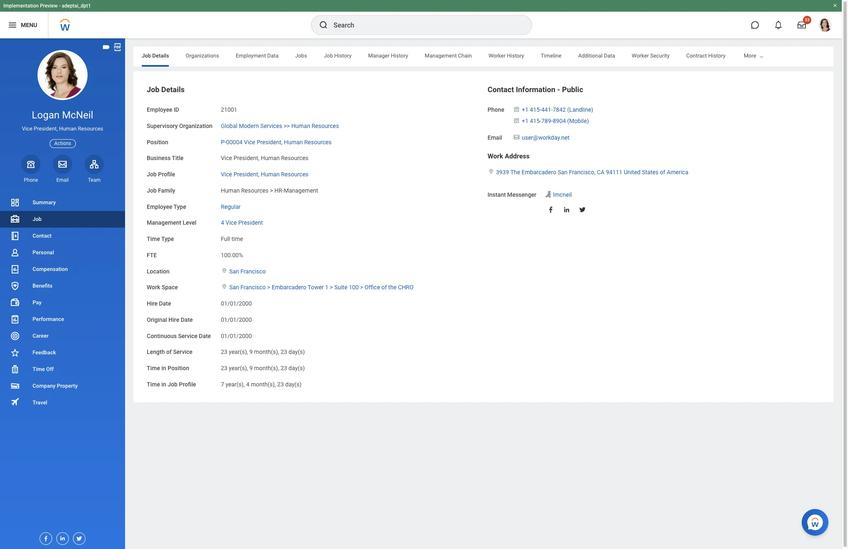 Task type: locate. For each thing, give the bounding box(es) containing it.
1 vertical spatial contact
[[33, 233, 52, 239]]

service down original hire date
[[178, 333, 197, 339]]

vice right 00004
[[244, 139, 255, 145]]

job details up employee id
[[147, 85, 185, 94]]

pay image
[[10, 298, 20, 308]]

0 vertical spatial 01/01/2000
[[221, 300, 252, 307]]

0 vertical spatial 415-
[[530, 106, 541, 113]]

0 horizontal spatial embarcadero
[[272, 284, 306, 291]]

2 +1 from the top
[[522, 117, 528, 124]]

summary link
[[0, 194, 125, 211]]

23 up time in position element
[[281, 349, 287, 355]]

facebook image
[[547, 206, 554, 213], [40, 533, 49, 542]]

1 vertical spatial facebook image
[[40, 533, 49, 542]]

contact down worker history
[[488, 85, 514, 94]]

manager history
[[368, 53, 408, 59]]

close environment banner image
[[833, 3, 838, 8]]

data for additional data
[[604, 53, 615, 59]]

history right "manager"
[[391, 53, 408, 59]]

23 inside "time in job profile" element
[[277, 381, 284, 388]]

>>
[[284, 122, 290, 129]]

month(s), up "time in job profile" element
[[254, 365, 279, 372]]

twitter image
[[579, 206, 586, 213], [73, 533, 83, 542]]

3939
[[496, 169, 509, 176]]

search image
[[319, 20, 329, 30]]

01/01/2000
[[221, 300, 252, 307], [221, 316, 252, 323], [221, 333, 252, 339]]

2 23 year(s), 9 month(s), 23 day(s) from the top
[[221, 365, 305, 372]]

month(s), inside length of service element
[[254, 349, 279, 355]]

2 horizontal spatial management
[[425, 53, 457, 59]]

year(s), up "time in job profile" element
[[229, 365, 248, 372]]

0 horizontal spatial email
[[56, 177, 69, 183]]

2 horizontal spatial of
[[660, 169, 665, 176]]

employee down job family
[[147, 203, 172, 210]]

- inside contact information - public group
[[557, 85, 560, 94]]

0 vertical spatial san
[[558, 169, 568, 176]]

history left timeline
[[507, 53, 524, 59]]

work inside contact information - public group
[[488, 152, 503, 160]]

resources right >>
[[312, 122, 339, 129]]

1 horizontal spatial facebook image
[[547, 206, 554, 213]]

23 year(s), 9 month(s), 23 day(s)
[[221, 349, 305, 355], [221, 365, 305, 372]]

1 horizontal spatial hire
[[169, 316, 179, 323]]

contact up personal
[[33, 233, 52, 239]]

type for time type
[[161, 236, 174, 242]]

1
[[325, 284, 328, 291]]

date down work space
[[159, 300, 171, 307]]

management for management level
[[147, 219, 181, 226]]

0 vertical spatial position
[[147, 139, 168, 145]]

worker left security
[[632, 53, 649, 59]]

1 history from the left
[[334, 53, 352, 59]]

0 horizontal spatial phone image
[[25, 159, 37, 169]]

0 vertical spatial embarcadero
[[522, 169, 556, 176]]

9 inside time in position element
[[249, 365, 253, 372]]

0 vertical spatial twitter image
[[579, 206, 586, 213]]

management down vice president, human resources link
[[284, 187, 318, 194]]

job profile
[[147, 171, 175, 178]]

business title
[[147, 155, 184, 161]]

1 horizontal spatial management
[[284, 187, 318, 194]]

1 horizontal spatial location image
[[488, 169, 494, 174]]

regular
[[221, 203, 241, 210]]

vice down logan
[[22, 126, 32, 132]]

23 for length of service
[[281, 349, 287, 355]]

- inside menu banner
[[59, 3, 61, 9]]

job family
[[147, 187, 175, 194]]

2 vertical spatial year(s),
[[226, 381, 245, 388]]

type for employee type
[[174, 203, 186, 210]]

0 vertical spatial work
[[762, 53, 774, 59]]

0 horizontal spatial mail image
[[58, 159, 68, 169]]

global
[[221, 122, 237, 129]]

continuous service date
[[147, 333, 211, 339]]

vice inside the business title element
[[221, 155, 232, 161]]

address
[[505, 152, 530, 160]]

position up business
[[147, 139, 168, 145]]

san
[[558, 169, 568, 176], [229, 268, 239, 275], [229, 284, 239, 291]]

linkedin image
[[563, 206, 570, 213], [57, 533, 66, 542]]

1 vertical spatial in
[[161, 381, 166, 388]]

fte
[[147, 252, 157, 258]]

history for contract history
[[708, 53, 726, 59]]

embarcadero right the
[[522, 169, 556, 176]]

list
[[0, 194, 125, 411]]

profile down time in position
[[179, 381, 196, 388]]

year(s), down continuous service date element
[[229, 349, 248, 355]]

2 9 from the top
[[249, 365, 253, 372]]

vice up full time element
[[226, 219, 237, 226]]

1 vertical spatial management
[[284, 187, 318, 194]]

0 vertical spatial type
[[174, 203, 186, 210]]

1 vertical spatial date
[[181, 316, 193, 323]]

0 vertical spatial details
[[152, 53, 169, 59]]

fte element
[[221, 247, 243, 259]]

1 vertical spatial -
[[557, 85, 560, 94]]

human right >>
[[291, 122, 310, 129]]

level
[[183, 219, 196, 226]]

1 vertical spatial 4
[[246, 381, 249, 388]]

2 data from the left
[[604, 53, 615, 59]]

history right contract
[[708, 53, 726, 59]]

0 horizontal spatial location image
[[221, 267, 228, 273]]

1 francisco from the top
[[241, 268, 266, 275]]

email logan mcneil element
[[53, 177, 72, 183]]

pay link
[[0, 294, 125, 311]]

2 in from the top
[[161, 381, 166, 388]]

4 vice president link
[[221, 218, 263, 226]]

94111
[[606, 169, 622, 176]]

san left francisco, in the right top of the page
[[558, 169, 568, 176]]

location image
[[221, 284, 228, 289]]

vice president, human resources link
[[221, 169, 308, 178]]

0 horizontal spatial contact
[[33, 233, 52, 239]]

details up job details button
[[152, 53, 169, 59]]

location image up location image
[[221, 267, 228, 273]]

contact inside group
[[488, 85, 514, 94]]

0 vertical spatial of
[[660, 169, 665, 176]]

4 history from the left
[[708, 53, 726, 59]]

23
[[221, 349, 227, 355], [281, 349, 287, 355], [221, 365, 227, 372], [281, 365, 287, 372], [277, 381, 284, 388]]

1 vertical spatial vice president, human resources
[[221, 155, 308, 161]]

resources inside the business title element
[[281, 155, 308, 161]]

vice president, human resources up vice president, human resources link
[[221, 155, 308, 161]]

performance link
[[0, 311, 125, 328]]

1 horizontal spatial phone
[[488, 106, 504, 113]]

2 worker from the left
[[632, 53, 649, 59]]

resources down p-00004 vice president, human resources
[[281, 155, 308, 161]]

management for management chain
[[425, 53, 457, 59]]

0 horizontal spatial work
[[147, 284, 160, 291]]

human up vice president, human resources link
[[261, 155, 280, 161]]

+1 left 441-
[[522, 106, 528, 113]]

415- up 789-
[[530, 106, 541, 113]]

team
[[88, 177, 100, 183]]

id
[[174, 106, 179, 113]]

job details
[[142, 53, 169, 59], [147, 85, 185, 94]]

president, down logan
[[34, 126, 58, 132]]

1 9 from the top
[[249, 349, 253, 355]]

1 +1 from the top
[[522, 106, 528, 113]]

feedback image
[[10, 348, 20, 358]]

management chain
[[425, 53, 472, 59]]

worker security
[[632, 53, 670, 59]]

profile logan mcneil image
[[819, 18, 832, 33]]

1 vertical spatial details
[[161, 85, 185, 94]]

vice
[[22, 126, 32, 132], [244, 139, 255, 145], [221, 155, 232, 161], [221, 171, 232, 178], [226, 219, 237, 226]]

position up "time in job profile"
[[168, 365, 189, 372]]

7 year(s), 4 month(s), 23 day(s)
[[221, 381, 302, 388]]

management left chain
[[425, 53, 457, 59]]

1 in from the top
[[161, 365, 166, 372]]

01/01/2000 up continuous service date element
[[221, 316, 252, 323]]

human up regular link
[[221, 187, 240, 194]]

work inside job details group
[[147, 284, 160, 291]]

location
[[147, 268, 169, 275]]

0 vertical spatial -
[[59, 3, 61, 9]]

hire
[[147, 300, 158, 307], [169, 316, 179, 323]]

1 horizontal spatial of
[[382, 284, 387, 291]]

in down length of service
[[161, 365, 166, 372]]

performance image
[[10, 314, 20, 324]]

hire date
[[147, 300, 171, 307]]

contact information - public
[[488, 85, 583, 94]]

type down management level
[[161, 236, 174, 242]]

san francisco > embarcadero tower 1 > suite 100 > office of the chro
[[229, 284, 414, 291]]

4 up full
[[221, 219, 224, 226]]

francisco down san francisco on the left of page
[[241, 284, 266, 291]]

9 inside length of service element
[[249, 349, 253, 355]]

0 horizontal spatial -
[[59, 3, 61, 9]]

history
[[334, 53, 352, 59], [391, 53, 408, 59], [507, 53, 524, 59], [708, 53, 726, 59]]

work up 3939
[[488, 152, 503, 160]]

san right location image
[[229, 284, 239, 291]]

of right states on the top right
[[660, 169, 665, 176]]

0 vertical spatial 4
[[221, 219, 224, 226]]

year(s), inside length of service element
[[229, 349, 248, 355]]

regular link
[[221, 202, 241, 210]]

vice up regular link
[[221, 171, 232, 178]]

01/01/2000 down original hire date element
[[221, 333, 252, 339]]

0 horizontal spatial facebook image
[[40, 533, 49, 542]]

phone image up phone image at the top of the page
[[513, 106, 520, 113]]

0 horizontal spatial management
[[147, 219, 181, 226]]

year(s), inside "time in job profile" element
[[226, 381, 245, 388]]

president
[[238, 219, 263, 226]]

team link
[[85, 155, 104, 183]]

phone image
[[513, 106, 520, 113], [25, 159, 37, 169]]

job details up job details button
[[142, 53, 169, 59]]

tab list
[[133, 47, 834, 67]]

global modern services >> human resources
[[221, 122, 339, 129]]

day(s) down time in position element
[[285, 381, 302, 388]]

p-
[[221, 139, 226, 145]]

2 vertical spatial date
[[199, 333, 211, 339]]

facebook image inside contact information - public group
[[547, 206, 554, 213]]

2 history from the left
[[391, 53, 408, 59]]

management
[[425, 53, 457, 59], [284, 187, 318, 194], [147, 219, 181, 226]]

1 horizontal spatial worker
[[632, 53, 649, 59]]

time for time in position
[[147, 365, 160, 372]]

time for time in job profile
[[147, 381, 160, 388]]

9 up "time in job profile" element
[[249, 365, 253, 372]]

+1
[[522, 106, 528, 113], [522, 117, 528, 124]]

location image for location
[[221, 267, 228, 273]]

1 vertical spatial twitter image
[[73, 533, 83, 542]]

location image left 3939
[[488, 169, 494, 174]]

contact image
[[10, 231, 20, 241]]

1 vertical spatial phone
[[24, 177, 38, 183]]

1 vertical spatial email
[[56, 177, 69, 183]]

1 01/01/2000 from the top
[[221, 300, 252, 307]]

employee for employee type
[[147, 203, 172, 210]]

1 horizontal spatial date
[[181, 316, 193, 323]]

day(s) inside time in position element
[[289, 365, 305, 372]]

mail image up email logan mcneil element
[[58, 159, 68, 169]]

9 up time in position element
[[249, 349, 253, 355]]

year(s), inside time in position element
[[229, 365, 248, 372]]

date up "continuous service date"
[[181, 316, 193, 323]]

1 vertical spatial type
[[161, 236, 174, 242]]

resources inside navigation pane region
[[78, 126, 103, 132]]

contact information - public group
[[488, 85, 820, 219]]

job left family
[[147, 187, 157, 194]]

(mobile)
[[567, 117, 589, 124]]

2 horizontal spatial date
[[199, 333, 211, 339]]

history left "manager"
[[334, 53, 352, 59]]

0 vertical spatial francisco
[[241, 268, 266, 275]]

1 horizontal spatial -
[[557, 85, 560, 94]]

human down the logan mcneil at the top
[[59, 126, 77, 132]]

+1 inside +1 415-789-8904 (mobile) link
[[522, 117, 528, 124]]

history for job history
[[334, 53, 352, 59]]

2 vertical spatial day(s)
[[285, 381, 302, 388]]

human resources > hr-management
[[221, 187, 318, 194]]

time down 'length'
[[147, 365, 160, 372]]

2 415- from the top
[[530, 117, 541, 124]]

1 vertical spatial position
[[168, 365, 189, 372]]

month(s), for time in position
[[254, 365, 279, 372]]

inbox large image
[[798, 21, 806, 29]]

time left 'off'
[[33, 366, 45, 372]]

0 vertical spatial linkedin image
[[563, 206, 570, 213]]

year(s), right 7 at the left bottom of the page
[[226, 381, 245, 388]]

- right the preview
[[59, 3, 61, 9]]

0 vertical spatial +1
[[522, 106, 528, 113]]

vice down p- on the left of the page
[[221, 155, 232, 161]]

day(s) up "time in job profile" element
[[289, 365, 305, 372]]

3939 the embarcadero san francisco, ca 94111 united states of america link
[[496, 167, 688, 176]]

data for employment data
[[267, 53, 279, 59]]

0 vertical spatial contact
[[488, 85, 514, 94]]

hire up "continuous service date"
[[169, 316, 179, 323]]

san francisco link
[[229, 266, 266, 275]]

100
[[349, 284, 359, 291]]

0 vertical spatial day(s)
[[289, 349, 305, 355]]

2 vertical spatial of
[[166, 349, 172, 355]]

francisco
[[241, 268, 266, 275], [241, 284, 266, 291]]

menu button
[[0, 12, 48, 38]]

+1 inside +1 415-441-7842 (landline) link
[[522, 106, 528, 113]]

23 down time in position element
[[277, 381, 284, 388]]

1 horizontal spatial embarcadero
[[522, 169, 556, 176]]

human inside job family element
[[221, 187, 240, 194]]

manager
[[368, 53, 390, 59]]

job details group
[[147, 85, 479, 389]]

month(s), up time in position element
[[254, 349, 279, 355]]

of right 'length'
[[166, 349, 172, 355]]

company property
[[33, 383, 78, 389]]

of
[[660, 169, 665, 176], [382, 284, 387, 291], [166, 349, 172, 355]]

01/01/2000 up original hire date element
[[221, 300, 252, 307]]

415- for 789-
[[530, 117, 541, 124]]

worker for worker history
[[489, 53, 506, 59]]

aim image
[[544, 190, 552, 198]]

time inside navigation pane region
[[33, 366, 45, 372]]

lmcneil link
[[553, 190, 572, 198]]

mail image
[[513, 134, 520, 140], [58, 159, 68, 169]]

1 415- from the top
[[530, 106, 541, 113]]

supervisory organization
[[147, 122, 213, 129]]

0 vertical spatial management
[[425, 53, 457, 59]]

location image
[[488, 169, 494, 174], [221, 267, 228, 273]]

0 vertical spatial month(s),
[[254, 349, 279, 355]]

1 employee from the top
[[147, 106, 172, 113]]

resources
[[312, 122, 339, 129], [78, 126, 103, 132], [304, 139, 332, 145], [281, 155, 308, 161], [281, 171, 308, 178], [241, 187, 269, 194]]

2 vertical spatial san
[[229, 284, 239, 291]]

phone image
[[513, 117, 520, 124]]

location image inside job details group
[[221, 267, 228, 273]]

america
[[667, 169, 688, 176]]

employment
[[236, 53, 266, 59]]

01/01/2000 for original hire date
[[221, 316, 252, 323]]

0 vertical spatial 23 year(s), 9 month(s), 23 day(s)
[[221, 349, 305, 355]]

0 vertical spatial phone
[[488, 106, 504, 113]]

day(s) for length of service
[[289, 349, 305, 355]]

time up fte
[[147, 236, 160, 242]]

contact for contact information - public
[[488, 85, 514, 94]]

month(s), inside time in position element
[[254, 365, 279, 372]]

day(s) inside "time in job profile" element
[[285, 381, 302, 388]]

original
[[147, 316, 167, 323]]

4 down time in position element
[[246, 381, 249, 388]]

1 data from the left
[[267, 53, 279, 59]]

1 vertical spatial work
[[488, 152, 503, 160]]

0 vertical spatial in
[[161, 365, 166, 372]]

time in position
[[147, 365, 189, 372]]

3 history from the left
[[507, 53, 524, 59]]

day(s)
[[289, 349, 305, 355], [289, 365, 305, 372], [285, 381, 302, 388]]

2 employee from the top
[[147, 203, 172, 210]]

in down time in position
[[161, 381, 166, 388]]

1 horizontal spatial linkedin image
[[563, 206, 570, 213]]

1 horizontal spatial 4
[[246, 381, 249, 388]]

- for adeptai_dpt1
[[59, 3, 61, 9]]

1 vertical spatial san
[[229, 268, 239, 275]]

full
[[221, 236, 230, 242]]

0 vertical spatial employee
[[147, 106, 172, 113]]

data right the employment
[[267, 53, 279, 59]]

chain
[[458, 53, 472, 59]]

time off image
[[10, 364, 20, 374]]

supervisory
[[147, 122, 178, 129]]

tab list containing job details
[[133, 47, 834, 67]]

1 vertical spatial job details
[[147, 85, 185, 94]]

23 for time in job profile
[[277, 381, 284, 388]]

menu
[[21, 22, 37, 28]]

list containing summary
[[0, 194, 125, 411]]

1 vertical spatial linkedin image
[[57, 533, 66, 542]]

facebook image inside navigation pane region
[[40, 533, 49, 542]]

0 vertical spatial email
[[488, 134, 502, 141]]

email up summary "link"
[[56, 177, 69, 183]]

vice president, human resources up job family element
[[221, 171, 308, 178]]

0 horizontal spatial profile
[[158, 171, 175, 178]]

23 down continuous service date element
[[221, 349, 227, 355]]

0 horizontal spatial hire
[[147, 300, 158, 307]]

1 vertical spatial location image
[[221, 267, 228, 273]]

day(s) up time in position element
[[289, 349, 305, 355]]

embarcadero left tower
[[272, 284, 306, 291]]

time down time in position
[[147, 381, 160, 388]]

2 francisco from the top
[[241, 284, 266, 291]]

415- down 441-
[[530, 117, 541, 124]]

work for work address
[[488, 152, 503, 160]]

day(s) inside length of service element
[[289, 349, 305, 355]]

0 vertical spatial facebook image
[[547, 206, 554, 213]]

1 vertical spatial 23 year(s), 9 month(s), 23 day(s)
[[221, 365, 305, 372]]

contact inside navigation pane region
[[33, 233, 52, 239]]

president, down 00004
[[234, 155, 259, 161]]

view team image
[[89, 159, 99, 169]]

worker right chain
[[489, 53, 506, 59]]

0 vertical spatial hire
[[147, 300, 158, 307]]

0 vertical spatial job details
[[142, 53, 169, 59]]

job inside navigation pane region
[[33, 216, 42, 222]]

instant messenger
[[488, 191, 536, 198]]

resources up hr-
[[281, 171, 308, 178]]

1 vertical spatial employee
[[147, 203, 172, 210]]

job image
[[10, 214, 20, 224]]

2 01/01/2000 from the top
[[221, 316, 252, 323]]

space
[[162, 284, 178, 291]]

resources inside job family element
[[241, 187, 269, 194]]

vice president, human resources down the logan mcneil at the top
[[22, 126, 103, 132]]

- for public
[[557, 85, 560, 94]]

0 horizontal spatial of
[[166, 349, 172, 355]]

1 23 year(s), 9 month(s), 23 day(s) from the top
[[221, 349, 305, 355]]

resources down vice president, human resources link
[[241, 187, 269, 194]]

0 vertical spatial phone image
[[513, 106, 520, 113]]

0 horizontal spatial phone
[[24, 177, 38, 183]]

0 vertical spatial location image
[[488, 169, 494, 174]]

mail image down phone image at the top of the page
[[513, 134, 520, 140]]

1 vertical spatial embarcadero
[[272, 284, 306, 291]]

0 horizontal spatial date
[[159, 300, 171, 307]]

year(s), for time in position
[[229, 365, 248, 372]]

job down business
[[147, 171, 157, 178]]

1 vertical spatial francisco
[[241, 284, 266, 291]]

compensation image
[[10, 264, 20, 274]]

lmcneil
[[553, 191, 572, 198]]

mail image inside popup button
[[58, 159, 68, 169]]

details up id
[[161, 85, 185, 94]]

1 worker from the left
[[489, 53, 506, 59]]

3 01/01/2000 from the top
[[221, 333, 252, 339]]

service down "continuous service date"
[[173, 349, 192, 355]]

- left public
[[557, 85, 560, 94]]

date left continuous service date element
[[199, 333, 211, 339]]

view printable version (pdf) image
[[113, 43, 122, 52]]

0 horizontal spatial data
[[267, 53, 279, 59]]

month(s), inside "time in job profile" element
[[251, 381, 276, 388]]

0 vertical spatial 9
[[249, 349, 253, 355]]

benefits link
[[0, 278, 125, 294]]

23 year(s), 9 month(s), 23 day(s) for position
[[221, 365, 305, 372]]

phone image inside items selected list
[[513, 106, 520, 113]]

length
[[147, 349, 165, 355]]

23 year(s), 9 month(s), 23 day(s) up "time in job profile" element
[[221, 365, 305, 372]]

tower
[[308, 284, 324, 291]]

1 vertical spatial mail image
[[58, 159, 68, 169]]

employee
[[147, 106, 172, 113], [147, 203, 172, 210]]

job down summary
[[33, 216, 42, 222]]

1 horizontal spatial mail image
[[513, 134, 520, 140]]

data right additional
[[604, 53, 615, 59]]

1 horizontal spatial contact
[[488, 85, 514, 94]]

business title element
[[221, 150, 308, 162]]

1 vertical spatial +1
[[522, 117, 528, 124]]

job up employee id
[[147, 85, 159, 94]]

full time element
[[221, 234, 243, 242]]

441-
[[541, 106, 553, 113]]

history for manager history
[[391, 53, 408, 59]]

month(s), down time in position element
[[251, 381, 276, 388]]

management inside tab list
[[425, 53, 457, 59]]

2 vertical spatial management
[[147, 219, 181, 226]]

job family element
[[221, 182, 318, 195]]



Task type: vqa. For each thing, say whether or not it's contained in the screenshot.


Task type: describe. For each thing, give the bounding box(es) containing it.
office
[[365, 284, 380, 291]]

menu banner
[[0, 0, 842, 38]]

contact for contact
[[33, 233, 52, 239]]

personal image
[[10, 248, 20, 258]]

+1 for +1 415-441-7842 (landline)
[[522, 106, 528, 113]]

vice president, human resources for vice president, human resources link
[[221, 171, 308, 178]]

time for time off
[[33, 366, 45, 372]]

human inside navigation pane region
[[59, 126, 77, 132]]

continuous service date element
[[221, 328, 252, 340]]

benefits image
[[10, 281, 20, 291]]

day(s) for time in job profile
[[285, 381, 302, 388]]

logan mcneil
[[32, 109, 93, 121]]

francisco for san francisco
[[241, 268, 266, 275]]

time in job profile element
[[221, 376, 302, 388]]

timeline
[[541, 53, 562, 59]]

job details inside job details group
[[147, 85, 185, 94]]

job history
[[324, 53, 352, 59]]

0 vertical spatial service
[[178, 333, 197, 339]]

full time
[[221, 236, 243, 242]]

3939 the embarcadero san francisco, ca 94111 united states of america
[[496, 169, 688, 176]]

time for time type
[[147, 236, 160, 242]]

francisco for san francisco > embarcadero tower 1 > suite 100 > office of the chro
[[241, 284, 266, 291]]

jobs
[[295, 53, 307, 59]]

global modern services >> human resources link
[[221, 121, 339, 129]]

family
[[158, 187, 175, 194]]

messenger
[[507, 191, 536, 198]]

travel link
[[0, 394, 125, 411]]

work space
[[147, 284, 178, 291]]

details inside group
[[161, 85, 185, 94]]

time in job profile
[[147, 381, 196, 388]]

date for hire
[[181, 316, 193, 323]]

vice president, human resources inside navigation pane region
[[22, 126, 103, 132]]

23 for time in position
[[281, 365, 287, 372]]

company property image
[[10, 381, 20, 391]]

employment data
[[236, 53, 279, 59]]

00004
[[226, 139, 243, 145]]

justify image
[[8, 20, 18, 30]]

contract history
[[686, 53, 726, 59]]

month(s), for length of service
[[254, 349, 279, 355]]

23 year(s), 9 month(s), 23 day(s) for service
[[221, 349, 305, 355]]

san for san francisco
[[229, 268, 239, 275]]

logan
[[32, 109, 60, 121]]

instant
[[488, 191, 506, 198]]

personal
[[33, 249, 54, 256]]

tag image
[[102, 43, 111, 52]]

career image
[[10, 331, 20, 341]]

789-
[[541, 117, 553, 124]]

p-00004 vice president, human resources link
[[221, 137, 332, 145]]

human up job family element
[[261, 171, 280, 178]]

ca
[[597, 169, 605, 176]]

preview
[[40, 3, 58, 9]]

summary image
[[10, 198, 20, 208]]

4 vice president
[[221, 219, 263, 226]]

21001
[[221, 106, 237, 113]]

33 button
[[793, 16, 811, 34]]

1 vertical spatial profile
[[179, 381, 196, 388]]

organizations
[[186, 53, 219, 59]]

worker history
[[489, 53, 524, 59]]

president, inside navigation pane region
[[34, 126, 58, 132]]

work for work space
[[147, 284, 160, 291]]

suite
[[334, 284, 347, 291]]

+1 415-441-7842 (landline)
[[522, 106, 593, 113]]

work address
[[488, 152, 530, 160]]

notifications large image
[[774, 21, 783, 29]]

phone logan mcneil element
[[21, 177, 40, 183]]

email inside contact information - public group
[[488, 134, 502, 141]]

president, inside the business title element
[[234, 155, 259, 161]]

time
[[232, 236, 243, 242]]

time off link
[[0, 361, 125, 378]]

contact information - public button
[[488, 85, 583, 94]]

time type
[[147, 236, 174, 242]]

san for san francisco > embarcadero tower 1 > suite 100 > office of the chro
[[229, 284, 239, 291]]

7842
[[553, 106, 566, 113]]

job details button
[[147, 85, 185, 94]]

original hire date
[[147, 316, 193, 323]]

month(s), for time in job profile
[[251, 381, 276, 388]]

human inside the business title element
[[261, 155, 280, 161]]

president, up the business title element
[[257, 139, 283, 145]]

length of service
[[147, 349, 192, 355]]

year(s), for length of service
[[229, 349, 248, 355]]

san francisco > embarcadero tower 1 > suite 100 > office of the chro link
[[229, 282, 414, 291]]

year(s), for time in job profile
[[226, 381, 245, 388]]

100.00%
[[221, 252, 243, 258]]

2 horizontal spatial work
[[762, 53, 774, 59]]

job down time in position
[[168, 381, 178, 388]]

business
[[147, 155, 171, 161]]

email button
[[53, 155, 72, 183]]

hire date element
[[221, 295, 252, 308]]

1 horizontal spatial twitter image
[[579, 206, 586, 213]]

9 for length of service
[[249, 349, 253, 355]]

vice president, human resources for the business title element
[[221, 155, 308, 161]]

the
[[510, 169, 520, 176]]

pay
[[33, 299, 41, 306]]

in for position
[[161, 365, 166, 372]]

> inside job family element
[[270, 187, 273, 194]]

resources down 'global modern services >> human resources'
[[304, 139, 332, 145]]

public
[[562, 85, 583, 94]]

the
[[388, 284, 397, 291]]

summary
[[33, 199, 56, 206]]

services
[[260, 122, 282, 129]]

7
[[221, 381, 224, 388]]

history for worker history
[[507, 53, 524, 59]]

employee id element
[[221, 101, 237, 114]]

adeptai_dpt1
[[62, 3, 91, 9]]

feedback link
[[0, 344, 125, 361]]

01/01/2000 for continuous service date
[[221, 333, 252, 339]]

team logan mcneil element
[[85, 177, 104, 183]]

employee type
[[147, 203, 186, 210]]

mcneil
[[62, 109, 93, 121]]

employee for employee id
[[147, 106, 172, 113]]

23 up 7 at the left bottom of the page
[[221, 365, 227, 372]]

states
[[642, 169, 659, 176]]

length of service element
[[221, 344, 305, 356]]

company
[[33, 383, 56, 389]]

415- for 441-
[[530, 106, 541, 113]]

0 horizontal spatial linkedin image
[[57, 533, 66, 542]]

in for job
[[161, 381, 166, 388]]

navigation pane region
[[0, 38, 125, 549]]

original hire date element
[[221, 311, 252, 324]]

+1 415-789-8904 (mobile)
[[522, 117, 589, 124]]

job up job details button
[[142, 53, 151, 59]]

feedback
[[33, 349, 56, 356]]

president, down the business title element
[[234, 171, 259, 178]]

off
[[46, 366, 54, 372]]

phone inside phone logan mcneil element
[[24, 177, 38, 183]]

job details inside tab list
[[142, 53, 169, 59]]

details inside tab list
[[152, 53, 169, 59]]

worker for worker security
[[632, 53, 649, 59]]

continuous
[[147, 333, 177, 339]]

travel
[[33, 399, 47, 406]]

1 vertical spatial hire
[[169, 316, 179, 323]]

job right "jobs"
[[324, 53, 333, 59]]

time off
[[33, 366, 54, 372]]

management level
[[147, 219, 196, 226]]

day(s) for time in position
[[289, 365, 305, 372]]

embarcadero inside "link"
[[522, 169, 556, 176]]

33
[[805, 18, 810, 22]]

united
[[624, 169, 641, 176]]

location image for work address
[[488, 169, 494, 174]]

more
[[744, 53, 756, 59]]

information
[[516, 85, 555, 94]]

4 inside "time in job profile" element
[[246, 381, 249, 388]]

1 vertical spatial service
[[173, 349, 192, 355]]

0 vertical spatial profile
[[158, 171, 175, 178]]

p-00004 vice president, human resources
[[221, 139, 332, 145]]

+1 for +1 415-789-8904 (mobile)
[[522, 117, 528, 124]]

user@workday.net link
[[522, 132, 570, 141]]

+1 415-789-8904 (mobile) link
[[522, 116, 589, 124]]

flexible work arrangements
[[742, 53, 810, 59]]

phone inside contact information - public group
[[488, 106, 504, 113]]

human down >>
[[284, 139, 303, 145]]

vice inside navigation pane region
[[22, 126, 32, 132]]

embarcadero inside job details group
[[272, 284, 306, 291]]

email inside popup button
[[56, 177, 69, 183]]

0 vertical spatial date
[[159, 300, 171, 307]]

phone image inside popup button
[[25, 159, 37, 169]]

items selected list
[[513, 105, 607, 126]]

01/01/2000 for hire date
[[221, 300, 252, 307]]

san inside "3939 the embarcadero san francisco, ca 94111 united states of america" "link"
[[558, 169, 568, 176]]

phone button
[[21, 155, 40, 183]]

date for service
[[199, 333, 211, 339]]

of inside "3939 the embarcadero san francisco, ca 94111 united states of america" "link"
[[660, 169, 665, 176]]

time in position element
[[221, 360, 305, 372]]

flexible
[[742, 53, 761, 59]]

management inside job family element
[[284, 187, 318, 194]]

travel image
[[10, 397, 20, 407]]

performance
[[33, 316, 64, 322]]

9 for time in position
[[249, 365, 253, 372]]

implementation
[[3, 3, 39, 9]]

san francisco
[[229, 268, 266, 275]]

0 horizontal spatial twitter image
[[73, 533, 83, 542]]

Search Workday  search field
[[334, 16, 515, 34]]

of inside the san francisco > embarcadero tower 1 > suite 100 > office of the chro link
[[382, 284, 387, 291]]



